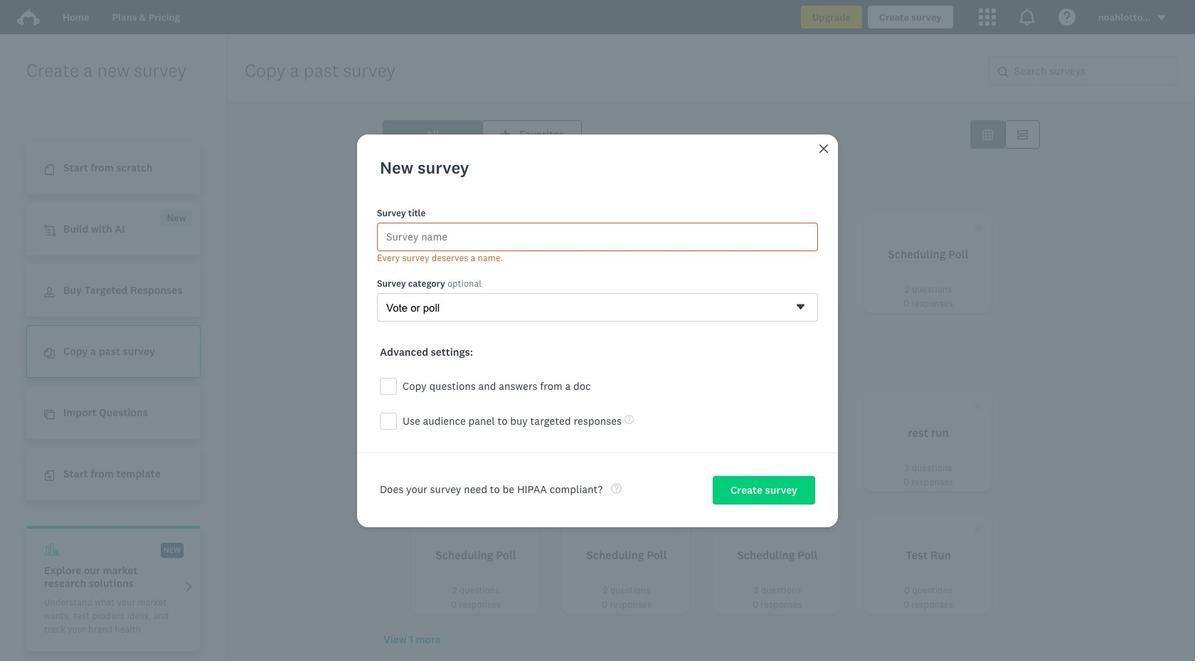 Task type: describe. For each thing, give the bounding box(es) containing it.
2 brand logo image from the top
[[17, 9, 40, 26]]

document image
[[44, 165, 55, 175]]

help icon image
[[1059, 9, 1076, 26]]

0 vertical spatial help image
[[625, 415, 634, 424]]

clone image
[[44, 409, 55, 420]]

chevronright image
[[184, 581, 194, 592]]

Search surveys field
[[1009, 58, 1178, 85]]

notification center icon image
[[1019, 9, 1036, 26]]



Task type: locate. For each thing, give the bounding box(es) containing it.
products icon image
[[979, 9, 996, 26], [979, 9, 996, 26]]

dropdown arrow icon image
[[1157, 13, 1167, 23], [1158, 15, 1166, 20]]

documentplus image
[[44, 471, 55, 481]]

1 vertical spatial help image
[[611, 483, 622, 494]]

1 brand logo image from the top
[[17, 6, 40, 28]]

0 horizontal spatial help image
[[611, 483, 622, 494]]

documentclone image
[[44, 348, 55, 359]]

Survey name field
[[377, 223, 818, 251]]

starfilled image
[[671, 222, 682, 233], [822, 222, 833, 233], [973, 222, 983, 233], [973, 401, 983, 411], [671, 523, 682, 534], [822, 523, 833, 534], [973, 523, 983, 534]]

close image
[[818, 143, 830, 154], [820, 144, 828, 153]]

brand logo image
[[17, 6, 40, 28], [17, 9, 40, 26]]

textboxmultiple image
[[1018, 129, 1028, 140]]

search image
[[998, 67, 1009, 77]]

user image
[[44, 287, 55, 298]]

starfilled image
[[500, 129, 511, 140], [520, 222, 531, 233], [822, 401, 833, 411], [520, 523, 531, 534]]

grid image
[[983, 129, 993, 140]]

dialog
[[357, 134, 838, 527]]

1 horizontal spatial help image
[[625, 415, 634, 424]]

help image
[[625, 415, 634, 424], [611, 483, 622, 494]]



Task type: vqa. For each thing, say whether or not it's contained in the screenshot.
rightmost Select Menu field
no



